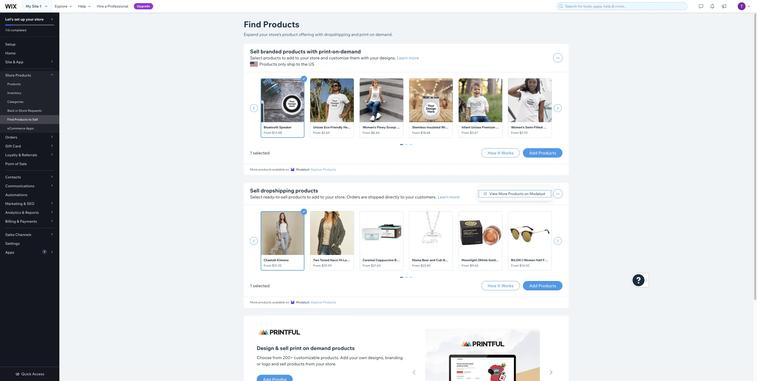 Task type: locate. For each thing, give the bounding box(es) containing it.
add for sell branded products with print-on-demand
[[530, 150, 538, 156]]

& for analytics
[[22, 210, 24, 215]]

store inside sidebar element
[[35, 17, 44, 22]]

1 available from the top
[[272, 168, 285, 171]]

2 vertical spatial add
[[340, 355, 348, 360]]

0 vertical spatial modalyst link
[[291, 167, 310, 172]]

from left $2.69
[[314, 131, 321, 135]]

explore for sell dropshipping products
[[311, 300, 322, 304]]

1 vertical spatial site
[[5, 60, 12, 64]]

women's inside women's flowy scoop muscle tank top from $8.44
[[363, 125, 377, 129]]

1 horizontal spatial learn
[[438, 194, 449, 200]]

$14.00
[[520, 264, 530, 268]]

cub
[[436, 258, 443, 262]]

flowy
[[377, 125, 386, 129]]

0 vertical spatial find
[[244, 19, 261, 29]]

0 horizontal spatial print
[[290, 345, 302, 352]]

& for design
[[275, 345, 279, 352]]

2 works from the top
[[502, 283, 514, 288]]

inventory
[[7, 91, 21, 95]]

store. left are
[[335, 194, 346, 200]]

1 vertical spatial selected
[[253, 283, 270, 288]]

from left 200+
[[273, 355, 282, 360]]

2 selected from the top
[[253, 283, 270, 288]]

2 cotton from the left
[[557, 125, 567, 129]]

1 vertical spatial more
[[450, 194, 460, 200]]

billing & payments
[[5, 219, 37, 224]]

2 horizontal spatial t-
[[568, 125, 570, 129]]

add products button for sell dropshipping products
[[523, 281, 563, 291]]

2 how it works from the top
[[488, 283, 514, 288]]

apps down "find products to sell" link
[[26, 126, 34, 130]]

add down $14.00
[[530, 283, 538, 288]]

marketing
[[5, 201, 23, 206]]

more products available on for sell branded products with print-on-demand
[[250, 168, 290, 171]]

on
[[370, 32, 375, 37], [286, 168, 290, 171], [525, 192, 529, 196], [286, 300, 290, 304], [303, 345, 309, 352]]

bear
[[422, 258, 429, 262]]

marketing & seo button
[[0, 199, 59, 208]]

$18.68
[[421, 131, 431, 135]]

1 selected from the top
[[253, 150, 270, 156]]

how it works down moonlight (white gold peppermint) lip whip from $9.60
[[488, 283, 514, 288]]

& right design
[[275, 345, 279, 352]]

1 more products available on from the top
[[250, 168, 290, 171]]

0 horizontal spatial dropshipping
[[261, 187, 294, 194]]

1 0 1 2 from the top
[[401, 144, 412, 149]]

seo
[[27, 201, 34, 206]]

explore products link for sell dropshipping products
[[311, 300, 336, 305]]

selected for sell dropshipping products
[[253, 283, 270, 288]]

0 1 2 down muscle
[[401, 144, 412, 149]]

1 horizontal spatial from
[[306, 361, 315, 367]]

cotton inside women's semi-fitted organic cotton t-shirt from $2.93
[[557, 125, 567, 129]]

1 vertical spatial select
[[250, 194, 263, 200]]

1 how it works button from the top
[[482, 148, 520, 158]]

1 horizontal spatial demand
[[341, 48, 361, 55]]

0 down women's flowy scoop muscle tank top from $8.44
[[401, 144, 403, 149]]

site right "my"
[[32, 4, 39, 9]]

add products for sell dropshipping products
[[530, 283, 557, 288]]

3 t- from the left
[[568, 125, 570, 129]]

find down 'back'
[[7, 118, 14, 121]]

1 vertical spatial learn more link
[[438, 194, 460, 200]]

1 vertical spatial it
[[498, 283, 501, 288]]

cotton for organic
[[557, 125, 567, 129]]

learn right the customers.
[[438, 194, 449, 200]]

explore
[[55, 4, 67, 9], [311, 168, 322, 171], [311, 300, 322, 304]]

women's flowy scoop muscle tank top from $8.44
[[363, 125, 422, 135]]

0 vertical spatial more
[[250, 168, 258, 171]]

0 vertical spatial store
[[35, 17, 44, 22]]

sell down 200+
[[280, 361, 286, 367]]

unisex up the $3.67 in the right of the page
[[472, 125, 482, 129]]

with inside 'find products expand your store's product offering with dropshipping and print on demand.'
[[315, 32, 323, 37]]

1 add products button from the top
[[523, 148, 563, 158]]

& for marketing
[[24, 201, 26, 206]]

t- for unisex eco-friendly heavy cotton t-shirt
[[365, 125, 368, 129]]

women's inside women's semi-fitted organic cotton t-shirt from $2.93
[[512, 125, 525, 129]]

from down 'moonlight'
[[462, 264, 470, 268]]

settings link
[[0, 239, 59, 248]]

2 unisex from the left
[[472, 125, 482, 129]]

1 vertical spatial more
[[499, 192, 508, 196]]

shirt inside women's semi-fitted organic cotton t-shirt from $2.93
[[570, 125, 578, 129]]

designs.
[[380, 55, 396, 60]]

& inside marketing & seo dropdown button
[[24, 201, 26, 206]]

1 horizontal spatial learn more link
[[438, 194, 460, 200]]

$29.99
[[322, 264, 332, 268]]

0 vertical spatial selected
[[253, 150, 270, 156]]

0 down the "body"
[[401, 277, 403, 282]]

2 vertical spatial more
[[250, 300, 258, 304]]

setup link
[[0, 40, 59, 49]]

1 vertical spatial print
[[290, 345, 302, 352]]

explore products for sell dropshipping products
[[311, 300, 336, 304]]

0 vertical spatial learn more link
[[397, 55, 419, 61]]

dropshipping up to-
[[261, 187, 294, 194]]

them
[[350, 55, 360, 60]]

more inside the sell dropshipping products select ready-to-sell products to add to your store. orders are shipped directly to your customers. learn more
[[450, 194, 460, 200]]

modalyst inside button
[[530, 192, 546, 196]]

channels
[[15, 232, 31, 237]]

more
[[409, 55, 419, 60], [450, 194, 460, 200]]

add
[[287, 55, 294, 60], [312, 194, 320, 200]]

1 vertical spatial store
[[310, 55, 320, 60]]

how it works button down moonlight (white gold peppermint) lip whip from $9.60
[[482, 281, 520, 291]]

1 add products from the top
[[530, 150, 557, 156]]

2 modalyst link from the top
[[291, 300, 310, 305]]

0 for sell dropshipping products
[[401, 277, 403, 282]]

0 horizontal spatial learn
[[397, 55, 408, 60]]

1 vertical spatial sell
[[32, 118, 38, 121]]

infant
[[462, 125, 471, 129]]

referrals
[[22, 153, 37, 157]]

apps down settings
[[5, 250, 14, 255]]

0 horizontal spatial add
[[287, 55, 294, 60]]

add down women's semi-fitted organic cotton t-shirt from $2.93
[[530, 150, 538, 156]]

logo
[[262, 361, 271, 367]]

1 cotton from the left
[[354, 125, 364, 129]]

from down infant
[[462, 131, 470, 135]]

cotton right heavy
[[354, 125, 364, 129]]

0 vertical spatial from
[[273, 355, 282, 360]]

1 vertical spatial add
[[312, 194, 320, 200]]

1 vertical spatial from
[[306, 361, 315, 367]]

orders inside the sell dropshipping products select ready-to-sell products to add to your store. orders are shipped directly to your customers. learn more
[[347, 194, 360, 200]]

completed
[[11, 28, 26, 32]]

how for sell branded products with print-on-demand
[[488, 150, 497, 156]]

shirt for women's semi-fitted organic cotton t-shirt from $2.93
[[570, 125, 578, 129]]

0 vertical spatial 1 selected
[[250, 150, 270, 156]]

access
[[32, 372, 44, 377]]

from down mama
[[413, 264, 420, 268]]

0 horizontal spatial learn more link
[[397, 55, 419, 61]]

sell inside the sell dropshipping products select ready-to-sell products to add to your store. orders are shipped directly to your customers. learn more
[[281, 194, 288, 200]]

find products to sell link
[[0, 115, 59, 124]]

1 vertical spatial works
[[502, 283, 514, 288]]

& inside analytics & reports dropdown button
[[22, 210, 24, 215]]

and right logo
[[272, 361, 279, 367]]

site & app
[[5, 60, 23, 64]]

loyalty & referrals
[[5, 153, 37, 157]]

t- inside unisex eco-friendly heavy cotton t-shirt from $2.69
[[365, 125, 368, 129]]

from left "$8.44"
[[363, 131, 371, 135]]

from inside caramel cappuccino body butter from $21.60
[[363, 264, 371, 268]]

& left seo
[[24, 201, 26, 206]]

automations
[[5, 193, 27, 197]]

1 vertical spatial 0
[[401, 277, 403, 282]]

1 horizontal spatial print
[[360, 32, 369, 37]]

1 vertical spatial add products button
[[523, 281, 563, 291]]

sell
[[250, 48, 260, 55], [32, 118, 38, 121], [250, 187, 260, 194]]

1 unisex from the left
[[314, 125, 324, 129]]

0 1 2
[[401, 144, 412, 149], [401, 277, 412, 282]]

1 vertical spatial how it works
[[488, 283, 514, 288]]

1 how it works from the top
[[488, 150, 514, 156]]

dropshipping
[[324, 32, 351, 37], [261, 187, 294, 194]]

1 vertical spatial more products available on
[[250, 300, 290, 304]]

2 horizontal spatial shirt
[[570, 125, 578, 129]]

how down moonlight (white gold peppermint) lip whip from $9.60
[[488, 283, 497, 288]]

select left ready-
[[250, 194, 263, 200]]

customizable
[[294, 355, 320, 360]]

1 horizontal spatial orders
[[347, 194, 360, 200]]

site & app button
[[0, 58, 59, 66]]

stock
[[19, 109, 27, 113]]

from left $29.99
[[314, 264, 321, 268]]

1 vertical spatial explore products link
[[311, 300, 336, 305]]

0 vertical spatial how it works
[[488, 150, 514, 156]]

your inside sidebar element
[[26, 17, 34, 22]]

2 down butter
[[410, 277, 412, 282]]

to-
[[276, 194, 281, 200]]

1 vertical spatial explore products
[[311, 300, 336, 304]]

1 0 from the top
[[401, 144, 403, 149]]

& left app
[[13, 60, 15, 64]]

how it works button for sell dropshipping products
[[482, 281, 520, 291]]

1 horizontal spatial add
[[312, 194, 320, 200]]

shirt inside infant unisex premium soft t-shirt from $3.67
[[506, 125, 514, 129]]

ecommerce apps
[[7, 126, 34, 130]]

sell for sell branded products with print-on-demand
[[250, 48, 260, 55]]

0 vertical spatial how it works button
[[482, 148, 520, 158]]

add right "products."
[[340, 355, 348, 360]]

1 how from the top
[[488, 150, 497, 156]]

2 it from the top
[[498, 283, 501, 288]]

2 add products button from the top
[[523, 281, 563, 291]]

0 vertical spatial works
[[502, 150, 514, 156]]

cotton inside unisex eco-friendly heavy cotton t-shirt from $2.69
[[354, 125, 364, 129]]

dropshipping up on-
[[324, 32, 351, 37]]

2 how it works button from the top
[[482, 281, 520, 291]]

(white
[[478, 258, 488, 262]]

2 how from the top
[[488, 283, 497, 288]]

t- right soft
[[504, 125, 506, 129]]

stemless insulated wine tumbler from $18.68
[[413, 125, 462, 135]]

to
[[282, 55, 286, 60], [295, 55, 299, 60], [296, 62, 300, 67], [29, 118, 32, 121], [307, 194, 311, 200], [320, 194, 324, 200], [401, 194, 405, 200]]

1 t- from the left
[[365, 125, 368, 129]]

orders left are
[[347, 194, 360, 200]]

orders up the gift card on the left top of page
[[5, 135, 17, 140]]

shipped
[[368, 194, 384, 200]]

1 vertical spatial learn
[[438, 194, 449, 200]]

and down print- at left
[[321, 55, 328, 60]]

1 horizontal spatial unisex
[[472, 125, 482, 129]]

select down branded
[[250, 55, 263, 60]]

on-
[[333, 48, 341, 55]]

1 vertical spatial modalyst link
[[291, 300, 310, 305]]

products only ship to the us
[[260, 62, 314, 67]]

learn more link right the customers.
[[438, 194, 460, 200]]

apps
[[26, 126, 34, 130], [5, 250, 14, 255]]

1 explore products link from the top
[[311, 167, 336, 172]]

2 2 from the top
[[410, 277, 412, 282]]

0 horizontal spatial orders
[[5, 135, 17, 140]]

3 shirt from the left
[[570, 125, 578, 129]]

communications
[[5, 184, 34, 188]]

from down cheetah
[[264, 264, 272, 268]]

and up them
[[351, 32, 359, 37]]

0 vertical spatial select
[[250, 55, 263, 60]]

products inside button
[[509, 192, 524, 196]]

1 works from the top
[[502, 150, 514, 156]]

demand
[[341, 48, 361, 55], [311, 345, 331, 352]]

& right loyalty
[[19, 153, 21, 157]]

2 more products available on from the top
[[250, 300, 290, 304]]

1 vertical spatial apps
[[5, 250, 14, 255]]

only
[[278, 62, 286, 67]]

learn more link
[[397, 55, 419, 61], [438, 194, 460, 200]]

from inside bluetooth speaker from $13.48
[[264, 131, 272, 135]]

products inside dropdown button
[[15, 73, 31, 78]]

& inside site & app popup button
[[13, 60, 15, 64]]

1 vertical spatial orders
[[347, 194, 360, 200]]

2 vertical spatial with
[[361, 55, 369, 60]]

2 women's from the left
[[512, 125, 525, 129]]

modalyst
[[296, 168, 310, 171], [530, 192, 546, 196], [296, 300, 310, 304]]

select inside the sell dropshipping products select ready-to-sell products to add to your store. orders are shipped directly to your customers. learn more
[[250, 194, 263, 200]]

upgrade
[[137, 4, 150, 8]]

Search for tools, apps, help & more... field
[[564, 3, 686, 10]]

1 1 selected from the top
[[250, 150, 270, 156]]

find inside 'find products expand your store's product offering with dropshipping and print on demand.'
[[244, 19, 261, 29]]

and left 'cub'
[[430, 258, 436, 262]]

& inside billing & payments popup button
[[17, 219, 19, 224]]

how it works
[[488, 150, 514, 156], [488, 283, 514, 288]]

from
[[273, 355, 282, 360], [306, 361, 315, 367]]

2 explore products link from the top
[[311, 300, 336, 305]]

t- right organic
[[568, 125, 570, 129]]

0 vertical spatial how
[[488, 150, 497, 156]]

from down bluetooth
[[264, 131, 272, 135]]

0 horizontal spatial cotton
[[354, 125, 364, 129]]

learn right designs.
[[397, 55, 408, 60]]

demand up "products."
[[311, 345, 331, 352]]

sell branded products with print-on-demand
[[250, 48, 361, 55]]

products
[[263, 19, 300, 29], [260, 62, 277, 67], [15, 73, 31, 78], [7, 82, 21, 86], [14, 118, 28, 121], [539, 150, 557, 156], [323, 168, 336, 171], [509, 192, 524, 196], [539, 283, 557, 288], [323, 300, 336, 304]]

0 vertical spatial available
[[272, 168, 285, 171]]

0 vertical spatial add products button
[[523, 148, 563, 158]]

modalyst link for sell dropshipping products
[[291, 300, 310, 305]]

store. down "products."
[[326, 361, 336, 367]]

add
[[530, 150, 538, 156], [530, 283, 538, 288], [340, 355, 348, 360]]

1 vertical spatial how
[[488, 283, 497, 288]]

2 vertical spatial sell
[[250, 187, 260, 194]]

point
[[5, 162, 14, 166]]

0 vertical spatial print
[[360, 32, 369, 37]]

works for sell dropshipping products
[[502, 283, 514, 288]]

how down infant unisex premium soft t-shirt from $3.67
[[488, 150, 497, 156]]

2 explore products from the top
[[311, 300, 336, 304]]

1 shirt from the left
[[368, 125, 375, 129]]

find
[[244, 19, 261, 29], [7, 118, 14, 121]]

$2.69
[[322, 131, 330, 135]]

from left $2.93
[[512, 131, 519, 135]]

1 selected for sell branded products with print-on-demand
[[250, 150, 270, 156]]

it down moonlight (white gold peppermint) lip whip from $9.60
[[498, 283, 501, 288]]

analytics
[[5, 210, 21, 215]]

0 vertical spatial learn
[[397, 55, 408, 60]]

1 vertical spatial how it works button
[[482, 281, 520, 291]]

0 horizontal spatial unisex
[[314, 125, 324, 129]]

0 vertical spatial explore products link
[[311, 167, 336, 172]]

0 horizontal spatial find
[[7, 118, 14, 121]]

1 horizontal spatial find
[[244, 19, 261, 29]]

0 vertical spatial explore products
[[311, 168, 336, 171]]

2 1 selected from the top
[[250, 283, 270, 288]]

0 vertical spatial sell
[[250, 48, 260, 55]]

0 1 2 for sell branded products with print-on-demand
[[401, 144, 412, 149]]

available for sell branded products with print-on-demand
[[272, 168, 285, 171]]

women's semi-fitted organic cotton t-shirt from $2.93
[[512, 125, 578, 135]]

add inside choose from 200+ customizable products. add your own designs, branding or logo and sell products from your store.
[[340, 355, 348, 360]]

women's up "$8.44"
[[363, 125, 377, 129]]

2 vertical spatial modalyst
[[296, 300, 310, 304]]

0 1 2 down butter
[[401, 277, 412, 282]]

find up expand
[[244, 19, 261, 29]]

1 modalyst link from the top
[[291, 167, 310, 172]]

more inside button
[[499, 192, 508, 196]]

shirt inside unisex eco-friendly heavy cotton t-shirt from $2.69
[[368, 125, 375, 129]]

from inside women's semi-fitted organic cotton t-shirt from $2.93
[[512, 131, 519, 135]]

from down top
[[413, 131, 420, 135]]

directly
[[385, 194, 400, 200]]

shirt right soft
[[506, 125, 514, 129]]

how it works down soft
[[488, 150, 514, 156]]

body
[[395, 258, 403, 262]]

& right billing
[[17, 219, 19, 224]]

sell inside the sell dropshipping products select ready-to-sell products to add to your store. orders are shipped directly to your customers. learn more
[[250, 187, 260, 194]]

2 shirt from the left
[[506, 125, 514, 129]]

more products available on
[[250, 168, 290, 171], [250, 300, 290, 304]]

find inside sidebar element
[[7, 118, 14, 121]]

print up 200+
[[290, 345, 302, 352]]

add products for sell branded products with print-on-demand
[[530, 150, 557, 156]]

0 vertical spatial it
[[498, 150, 501, 156]]

necklace
[[443, 258, 457, 262]]

mama
[[413, 258, 422, 262]]

available for sell dropshipping products
[[272, 300, 285, 304]]

from down caramel
[[363, 264, 371, 268]]

t- for women's semi-fitted organic cotton t-shirt
[[568, 125, 570, 129]]

0 vertical spatial store.
[[335, 194, 346, 200]]

your inside 'find products expand your store's product offering with dropshipping and print on demand.'
[[259, 32, 268, 37]]

site down home
[[5, 60, 12, 64]]

1 horizontal spatial cotton
[[557, 125, 567, 129]]

semi-
[[526, 125, 534, 129]]

1 horizontal spatial dropshipping
[[324, 32, 351, 37]]

2 0 1 2 from the top
[[401, 277, 412, 282]]

1 selected for sell dropshipping products
[[250, 283, 270, 288]]

learn more link right designs.
[[397, 55, 419, 61]]

1 vertical spatial dropshipping
[[261, 187, 294, 194]]

store up us
[[310, 55, 320, 60]]

2 available from the top
[[272, 300, 285, 304]]

quick access
[[21, 372, 44, 377]]

1 vertical spatial demand
[[311, 345, 331, 352]]

1 horizontal spatial women's
[[512, 125, 525, 129]]

view more products on modalyst button
[[479, 190, 552, 198]]

it for sell branded products with print-on-demand
[[498, 150, 501, 156]]

how it works button down soft
[[482, 148, 520, 158]]

with right offering
[[315, 32, 323, 37]]

learn more link for sell dropshipping products
[[438, 194, 460, 200]]

cotton right organic
[[557, 125, 567, 129]]

from inside cheetah kimono from $31.20
[[264, 264, 272, 268]]

women's for $8.44
[[363, 125, 377, 129]]

& inside loyalty & referrals dropdown button
[[19, 153, 21, 157]]

& left reports
[[22, 210, 24, 215]]

1 select from the top
[[250, 55, 263, 60]]

sell for sell dropshipping products select ready-to-sell products to add to your store. orders are shipped directly to your customers. learn more
[[250, 187, 260, 194]]

store down 'my site 1'
[[35, 17, 44, 22]]

1 vertical spatial 2
[[410, 277, 412, 282]]

1 vertical spatial 0 1 2
[[401, 277, 412, 282]]

2 add products from the top
[[530, 283, 557, 288]]

shirt right organic
[[570, 125, 578, 129]]

premium
[[482, 125, 496, 129]]

1 vertical spatial add products
[[530, 283, 557, 288]]

mama bear and cub necklace from $23.40
[[413, 258, 457, 268]]

2 down tank
[[410, 144, 412, 149]]

with right them
[[361, 55, 369, 60]]

1 vertical spatial store.
[[326, 361, 336, 367]]

1 2 from the top
[[410, 144, 412, 149]]

t- inside infant unisex premium soft t-shirt from $3.67
[[504, 125, 506, 129]]

t- left flowy
[[365, 125, 368, 129]]

from inside infant unisex premium soft t-shirt from $3.67
[[462, 131, 470, 135]]

0 vertical spatial sell
[[281, 194, 288, 200]]

& for billing
[[17, 219, 19, 224]]

learn more link for sell branded products with print-on-demand
[[397, 55, 419, 61]]

0 vertical spatial 2
[[410, 144, 412, 149]]

wine
[[442, 125, 449, 129]]

from inside mama bear and cub necklace from $23.40
[[413, 264, 420, 268]]

1 it from the top
[[498, 150, 501, 156]]

1 horizontal spatial shirt
[[506, 125, 514, 129]]

learn inside the sell dropshipping products select ready-to-sell products to add to your store. orders are shipped directly to your customers. learn more
[[438, 194, 449, 200]]

from down "customizable"
[[306, 361, 315, 367]]

hire
[[97, 4, 104, 9]]

from inside unisex eco-friendly heavy cotton t-shirt from $2.69
[[314, 131, 321, 135]]

0 vertical spatial add
[[287, 55, 294, 60]]

demand up them
[[341, 48, 361, 55]]

2 t- from the left
[[504, 125, 506, 129]]

back in stock requests
[[7, 109, 42, 113]]

it down infant unisex premium soft t-shirt from $3.67
[[498, 150, 501, 156]]

1 inside sidebar element
[[44, 250, 45, 254]]

select
[[250, 55, 263, 60], [250, 194, 263, 200]]

1 explore products from the top
[[311, 168, 336, 171]]

0 vertical spatial with
[[315, 32, 323, 37]]

1/6 completed
[[5, 28, 26, 32]]

$8.44
[[371, 131, 380, 135]]

women's up $2.93
[[512, 125, 525, 129]]

0 vertical spatial dropshipping
[[324, 32, 351, 37]]

settings
[[5, 241, 20, 246]]

unisex inside unisex eco-friendly heavy cotton t-shirt from $2.69
[[314, 125, 324, 129]]

2 vertical spatial sell
[[280, 361, 286, 367]]

store products
[[5, 73, 31, 78]]

sell right ready-
[[281, 194, 288, 200]]

1 horizontal spatial more
[[450, 194, 460, 200]]

set
[[14, 17, 20, 22]]

1 vertical spatial sell
[[280, 345, 289, 352]]

0 horizontal spatial shirt
[[368, 125, 375, 129]]

sell up 200+
[[280, 345, 289, 352]]

1 horizontal spatial apps
[[26, 126, 34, 130]]

200+
[[283, 355, 293, 360]]

2 for sell dropshipping products
[[410, 277, 412, 282]]

more
[[250, 168, 258, 171], [499, 192, 508, 196], [250, 300, 258, 304]]

unisex left the eco-
[[314, 125, 324, 129]]

gift card
[[5, 144, 21, 149]]

shirt up "$8.44"
[[368, 125, 375, 129]]

1 women's from the left
[[363, 125, 377, 129]]

2 select from the top
[[250, 194, 263, 200]]

with up us
[[307, 48, 318, 55]]

store
[[35, 17, 44, 22], [310, 55, 320, 60]]

how it works button
[[482, 148, 520, 158], [482, 281, 520, 291]]

print left demand.
[[360, 32, 369, 37]]

pf logo color black 2 svg image
[[257, 329, 302, 336]]

t- inside women's semi-fitted organic cotton t-shirt from $2.93
[[568, 125, 570, 129]]

2 0 from the top
[[401, 277, 403, 282]]



Task type: vqa. For each thing, say whether or not it's contained in the screenshot.
Reputes Business Solutions image
no



Task type: describe. For each thing, give the bounding box(es) containing it.
modalyst for sell dropshipping products
[[296, 300, 310, 304]]

from inside "stemless insulated wine tumbler from $18.68"
[[413, 131, 420, 135]]

& for site
[[13, 60, 15, 64]]

help
[[78, 4, 86, 9]]

0 horizontal spatial from
[[273, 355, 282, 360]]

designs,
[[368, 355, 384, 360]]

1 horizontal spatial site
[[32, 4, 39, 9]]

fitted
[[534, 125, 543, 129]]

from inside moonlight (white gold peppermint) lip whip from $9.60
[[462, 264, 470, 268]]

print inside 'find products expand your store's product offering with dropshipping and print on demand.'
[[360, 32, 369, 37]]

home
[[5, 51, 16, 56]]

$9.60
[[470, 264, 479, 268]]

contacts
[[5, 175, 21, 180]]

view more products on modalyst
[[490, 192, 546, 196]]

scoop
[[387, 125, 396, 129]]

ready-
[[264, 194, 276, 200]]

from $14.00
[[512, 264, 530, 268]]

explore products for sell branded products with print-on-demand
[[311, 168, 336, 171]]

$3.67
[[470, 131, 479, 135]]

$21.60
[[371, 264, 381, 268]]

setup
[[5, 42, 16, 47]]

orders inside dropdown button
[[5, 135, 17, 140]]

find products expand your store's product offering with dropshipping and print on demand.
[[244, 19, 393, 37]]

works for sell branded products with print-on-demand
[[502, 150, 514, 156]]

moonlight
[[462, 258, 477, 262]]

how it works for sell dropshipping products
[[488, 283, 514, 288]]

let's
[[5, 17, 13, 22]]

choose from 200+ customizable products. add your own designs, branding or logo and sell products from your store.
[[257, 355, 403, 367]]

quick
[[21, 372, 31, 377]]

2 for sell branded products with print-on-demand
[[410, 144, 412, 149]]

offering
[[299, 32, 314, 37]]

contacts button
[[0, 173, 59, 182]]

dropshipping inside 'find products expand your store's product offering with dropshipping and print on demand.'
[[324, 32, 351, 37]]

0 horizontal spatial more
[[409, 55, 419, 60]]

0 horizontal spatial demand
[[311, 345, 331, 352]]

on inside button
[[525, 192, 529, 196]]

organic
[[544, 125, 556, 129]]

modalyst for sell branded products with print-on-demand
[[296, 168, 310, 171]]

0 vertical spatial demand
[[341, 48, 361, 55]]

gold
[[489, 258, 496, 262]]

cheetah kimono from $31.20
[[264, 258, 289, 268]]

categories
[[7, 100, 23, 104]]

store. inside choose from 200+ customizable products. add your own designs, branding or logo and sell products from your store.
[[326, 361, 336, 367]]

cotton for heavy
[[354, 125, 364, 129]]

$2.93
[[520, 131, 528, 135]]

find for find products expand your store's product offering with dropshipping and print on demand.
[[244, 19, 261, 29]]

explore products link for sell branded products with print-on-demand
[[311, 167, 336, 172]]

more for sell dropshipping products
[[250, 300, 258, 304]]

products.
[[321, 355, 339, 360]]

women's for from
[[512, 125, 525, 129]]

from $29.99
[[314, 264, 332, 268]]

it for sell dropshipping products
[[498, 283, 501, 288]]

tumbler
[[450, 125, 462, 129]]

of
[[15, 162, 18, 166]]

view
[[490, 192, 498, 196]]

ecommerce
[[7, 126, 25, 130]]

how for sell dropshipping products
[[488, 283, 497, 288]]

0 horizontal spatial apps
[[5, 250, 14, 255]]

shirt for unisex eco-friendly heavy cotton t-shirt from $2.69
[[368, 125, 375, 129]]

add for sell dropshipping products
[[530, 283, 538, 288]]

product
[[282, 32, 298, 37]]

sell dropshipping products select ready-to-sell products to add to your store. orders are shipped directly to your customers. learn more
[[250, 187, 460, 200]]

gift card button
[[0, 142, 59, 151]]

eco-
[[324, 125, 331, 129]]

tank
[[409, 125, 416, 129]]

categories link
[[0, 97, 59, 106]]

orders button
[[0, 133, 59, 142]]

demand.
[[376, 32, 393, 37]]

products inside 'find products expand your store's product offering with dropshipping and print on demand.'
[[263, 19, 300, 29]]

loyalty & referrals button
[[0, 151, 59, 159]]

& for loyalty
[[19, 153, 21, 157]]

store products button
[[0, 71, 59, 80]]

add inside the sell dropshipping products select ready-to-sell products to add to your store. orders are shipped directly to your customers. learn more
[[312, 194, 320, 200]]

from inside women's flowy scoop muscle tank top from $8.44
[[363, 131, 371, 135]]

app
[[16, 60, 23, 64]]

$23.40
[[421, 264, 431, 268]]

0 vertical spatial apps
[[26, 126, 34, 130]]

soft
[[496, 125, 503, 129]]

bluetooth speaker from $13.48
[[264, 125, 292, 135]]

infant unisex premium soft t-shirt from $3.67
[[462, 125, 514, 135]]

dropshipping inside the sell dropshipping products select ready-to-sell products to add to your store. orders are shipped directly to your customers. learn more
[[261, 187, 294, 194]]

unisex eco-friendly heavy cotton t-shirt from $2.69
[[314, 125, 375, 135]]

1 vertical spatial with
[[307, 48, 318, 55]]

design
[[257, 345, 274, 352]]

site inside site & app popup button
[[5, 60, 12, 64]]

stemless
[[413, 125, 426, 129]]

from down lip
[[512, 264, 519, 268]]

sell inside choose from 200+ customizable products. add your own designs, branding or logo and sell products from your store.
[[280, 361, 286, 367]]

store. inside the sell dropshipping products select ready-to-sell products to add to your store. orders are shipped directly to your customers. learn more
[[335, 194, 346, 200]]

payments
[[20, 219, 37, 224]]

a
[[105, 4, 107, 9]]

cheetah
[[264, 258, 277, 262]]

branded
[[261, 48, 282, 55]]

0 for sell branded products with print-on-demand
[[401, 144, 403, 149]]

find products to sell
[[7, 118, 38, 121]]

and inside choose from 200+ customizable products. add your own designs, branding or logo and sell products from your store.
[[272, 361, 279, 367]]

more for sell branded products with print-on-demand
[[250, 168, 258, 171]]

sales channels
[[5, 232, 31, 237]]

how it works button for sell branded products with print-on-demand
[[482, 148, 520, 158]]

0 1 2 for sell dropshipping products
[[401, 277, 412, 282]]

caramel cappuccino body butter from $21.60
[[363, 258, 413, 268]]

unisex inside infant unisex premium soft t-shirt from $3.67
[[472, 125, 482, 129]]

0 vertical spatial explore
[[55, 4, 67, 9]]

$31.20
[[272, 264, 282, 268]]

loyalty
[[5, 153, 18, 157]]

selected for sell branded products with print-on-demand
[[253, 150, 270, 156]]

modalyst link for sell branded products with print-on-demand
[[291, 167, 310, 172]]

and inside 'find products expand your store's product offering with dropshipping and print on demand.'
[[351, 32, 359, 37]]

quick access button
[[15, 372, 44, 377]]

hire a professional link
[[94, 0, 131, 13]]

print-
[[319, 48, 333, 55]]

ship
[[287, 62, 295, 67]]

design & sell print on demand products
[[257, 345, 355, 352]]

sell inside sidebar element
[[32, 118, 38, 121]]

sale
[[19, 162, 27, 166]]

moonlight (white gold peppermint) lip whip from $9.60
[[462, 258, 530, 268]]

add products button for sell branded products with print-on-demand
[[523, 148, 563, 158]]

peppermint)
[[497, 258, 516, 262]]

my site 1
[[26, 4, 41, 9]]

1/6
[[5, 28, 10, 32]]

point of sale
[[5, 162, 27, 166]]

more products available on for sell dropshipping products
[[250, 300, 290, 304]]

to inside sidebar element
[[29, 118, 32, 121]]

own
[[359, 355, 367, 360]]

sidebar element
[[0, 13, 59, 381]]

on inside 'find products expand your store's product offering with dropshipping and print on demand.'
[[370, 32, 375, 37]]

us
[[309, 62, 314, 67]]

1 horizontal spatial store
[[310, 55, 320, 60]]

find for find products to sell
[[7, 118, 14, 121]]

and inside mama bear and cub necklace from $23.40
[[430, 258, 436, 262]]

the
[[301, 62, 308, 67]]

choose
[[257, 355, 272, 360]]

explore for sell branded products with print-on-demand
[[311, 168, 322, 171]]

how it works for sell branded products with print-on-demand
[[488, 150, 514, 156]]

or
[[257, 361, 261, 367]]

products inside choose from 200+ customizable products. add your own designs, branding or logo and sell products from your store.
[[287, 361, 305, 367]]



